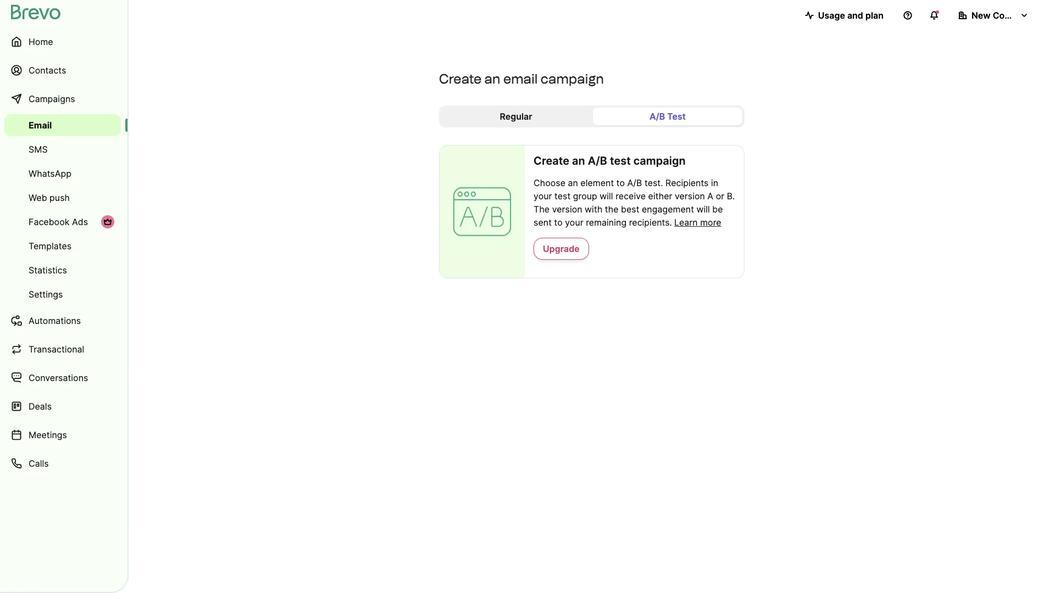 Task type: describe. For each thing, give the bounding box(es) containing it.
or
[[716, 191, 724, 202]]

home link
[[4, 29, 121, 55]]

campaigns link
[[4, 86, 121, 112]]

1 vertical spatial will
[[696, 204, 710, 215]]

1 vertical spatial your
[[565, 217, 583, 228]]

remaining
[[586, 217, 626, 228]]

in
[[711, 177, 718, 188]]

contacts link
[[4, 57, 121, 84]]

1 horizontal spatial to
[[616, 177, 625, 188]]

element
[[580, 177, 614, 188]]

web push
[[29, 192, 70, 203]]

facebook
[[29, 216, 69, 227]]

sms link
[[4, 138, 121, 160]]

choose an element to a/b test. recipients in your test group will receive either version a or b. the version with the best engagement will be sent to your remaining recipients.
[[534, 177, 735, 228]]

test inside choose an element to a/b test. recipients in your test group will receive either version a or b. the version with the best engagement will be sent to your remaining recipients.
[[554, 191, 570, 202]]

facebook ads link
[[4, 211, 121, 233]]

more
[[700, 217, 721, 228]]

a/b inside choose an element to a/b test. recipients in your test group will receive either version a or b. the version with the best engagement will be sent to your remaining recipients.
[[627, 177, 642, 188]]

calls
[[29, 458, 49, 469]]

web
[[29, 192, 47, 203]]

either
[[648, 191, 672, 202]]

1 horizontal spatial test
[[610, 154, 631, 168]]

an for email
[[485, 71, 500, 87]]

1 vertical spatial campaign
[[633, 154, 686, 168]]

receive
[[615, 191, 646, 202]]

regular
[[500, 111, 532, 122]]

whatsapp
[[29, 168, 71, 179]]

automations link
[[4, 308, 121, 334]]

facebook ads
[[29, 216, 88, 227]]

a/b test
[[650, 111, 686, 122]]

plan
[[865, 10, 884, 21]]

left___rvooi image
[[103, 218, 112, 226]]

deals
[[29, 401, 52, 412]]

create an email campaign
[[439, 71, 604, 87]]

contacts
[[29, 65, 66, 76]]

0 vertical spatial version
[[675, 191, 705, 202]]

engagement
[[642, 204, 694, 215]]

templates link
[[4, 235, 121, 257]]

meetings link
[[4, 422, 121, 448]]

ads
[[72, 216, 88, 227]]

create for create an a/b test campaign
[[534, 154, 569, 168]]

new
[[971, 10, 991, 21]]

upgrade button
[[534, 238, 589, 260]]

create an a/b test campaign
[[534, 154, 686, 168]]

1 vertical spatial version
[[552, 204, 582, 215]]

an for a/b
[[572, 154, 585, 168]]

recipients.
[[629, 217, 672, 228]]

0 horizontal spatial your
[[534, 191, 552, 202]]

company
[[993, 10, 1033, 21]]

and
[[847, 10, 863, 21]]

learn more link
[[674, 216, 721, 229]]



Task type: locate. For each thing, give the bounding box(es) containing it.
home
[[29, 36, 53, 47]]

1 horizontal spatial campaign
[[633, 154, 686, 168]]

1 horizontal spatial a/b
[[627, 177, 642, 188]]

learn more
[[674, 217, 721, 228]]

transactional link
[[4, 336, 121, 363]]

calls link
[[4, 451, 121, 477]]

1 vertical spatial test
[[554, 191, 570, 202]]

your up the the
[[534, 191, 552, 202]]

test
[[667, 111, 686, 122]]

0 horizontal spatial will
[[600, 191, 613, 202]]

sent
[[534, 217, 552, 228]]

1 horizontal spatial create
[[534, 154, 569, 168]]

campaign right email
[[541, 71, 604, 87]]

regular button
[[441, 108, 591, 125]]

with
[[585, 204, 602, 215]]

transactional
[[29, 344, 84, 355]]

1 horizontal spatial your
[[565, 217, 583, 228]]

test
[[610, 154, 631, 168], [554, 191, 570, 202]]

email link
[[4, 114, 121, 136]]

version down group
[[552, 204, 582, 215]]

email
[[503, 71, 538, 87]]

your
[[534, 191, 552, 202], [565, 217, 583, 228]]

will up "the"
[[600, 191, 613, 202]]

an for element
[[568, 177, 578, 188]]

ablogo image
[[440, 146, 525, 278]]

group
[[573, 191, 597, 202]]

sms
[[29, 144, 48, 155]]

campaign up test.
[[633, 154, 686, 168]]

version
[[675, 191, 705, 202], [552, 204, 582, 215]]

a/b test button
[[593, 108, 742, 125]]

1 vertical spatial a/b
[[588, 154, 607, 168]]

b.
[[727, 191, 735, 202]]

test down choose
[[554, 191, 570, 202]]

will
[[600, 191, 613, 202], [696, 204, 710, 215]]

to up receive
[[616, 177, 625, 188]]

0 horizontal spatial version
[[552, 204, 582, 215]]

statistics
[[29, 265, 67, 276]]

best
[[621, 204, 639, 215]]

new company button
[[950, 4, 1037, 26]]

automations
[[29, 315, 81, 326]]

whatsapp link
[[4, 163, 121, 185]]

recipients
[[665, 177, 709, 188]]

a/b
[[650, 111, 665, 122], [588, 154, 607, 168], [627, 177, 642, 188]]

the
[[605, 204, 618, 215]]

email
[[29, 120, 52, 131]]

templates
[[29, 241, 72, 252]]

0 vertical spatial an
[[485, 71, 500, 87]]

1 horizontal spatial version
[[675, 191, 705, 202]]

meetings
[[29, 430, 67, 441]]

be
[[712, 204, 723, 215]]

create for create an email campaign
[[439, 71, 482, 87]]

deals link
[[4, 393, 121, 420]]

0 horizontal spatial create
[[439, 71, 482, 87]]

to right sent
[[554, 217, 563, 228]]

an inside choose an element to a/b test. recipients in your test group will receive either version a or b. the version with the best engagement will be sent to your remaining recipients.
[[568, 177, 578, 188]]

statistics link
[[4, 259, 121, 281]]

an up element
[[572, 154, 585, 168]]

0 horizontal spatial to
[[554, 217, 563, 228]]

0 horizontal spatial campaign
[[541, 71, 604, 87]]

1 vertical spatial create
[[534, 154, 569, 168]]

a/b inside button
[[650, 111, 665, 122]]

1 vertical spatial an
[[572, 154, 585, 168]]

upgrade
[[543, 243, 580, 254]]

your down group
[[565, 217, 583, 228]]

usage and plan
[[818, 10, 884, 21]]

0 vertical spatial test
[[610, 154, 631, 168]]

0 horizontal spatial test
[[554, 191, 570, 202]]

test up element
[[610, 154, 631, 168]]

new company
[[971, 10, 1033, 21]]

settings
[[29, 289, 63, 300]]

2 vertical spatial an
[[568, 177, 578, 188]]

an up group
[[568, 177, 578, 188]]

0 vertical spatial create
[[439, 71, 482, 87]]

2 vertical spatial a/b
[[627, 177, 642, 188]]

to
[[616, 177, 625, 188], [554, 217, 563, 228]]

0 horizontal spatial a/b
[[588, 154, 607, 168]]

0 vertical spatial your
[[534, 191, 552, 202]]

a/b left the test
[[650, 111, 665, 122]]

conversations
[[29, 373, 88, 384]]

campaigns
[[29, 93, 75, 104]]

campaign
[[541, 71, 604, 87], [633, 154, 686, 168]]

version down recipients in the right top of the page
[[675, 191, 705, 202]]

learn
[[674, 217, 698, 228]]

push
[[50, 192, 70, 203]]

2 horizontal spatial a/b
[[650, 111, 665, 122]]

choose
[[534, 177, 565, 188]]

usage and plan button
[[796, 4, 892, 26]]

0 vertical spatial campaign
[[541, 71, 604, 87]]

settings link
[[4, 284, 121, 306]]

a
[[707, 191, 713, 202]]

the
[[534, 204, 550, 215]]

0 vertical spatial will
[[600, 191, 613, 202]]

0 vertical spatial a/b
[[650, 111, 665, 122]]

1 vertical spatial to
[[554, 217, 563, 228]]

create
[[439, 71, 482, 87], [534, 154, 569, 168]]

will up learn more link
[[696, 204, 710, 215]]

0 vertical spatial to
[[616, 177, 625, 188]]

1 horizontal spatial will
[[696, 204, 710, 215]]

an
[[485, 71, 500, 87], [572, 154, 585, 168], [568, 177, 578, 188]]

an left email
[[485, 71, 500, 87]]

usage
[[818, 10, 845, 21]]

a/b up receive
[[627, 177, 642, 188]]

web push link
[[4, 187, 121, 209]]

conversations link
[[4, 365, 121, 391]]

a/b up element
[[588, 154, 607, 168]]

test.
[[644, 177, 663, 188]]



Task type: vqa. For each thing, say whether or not it's contained in the screenshot.
the Blocklists
no



